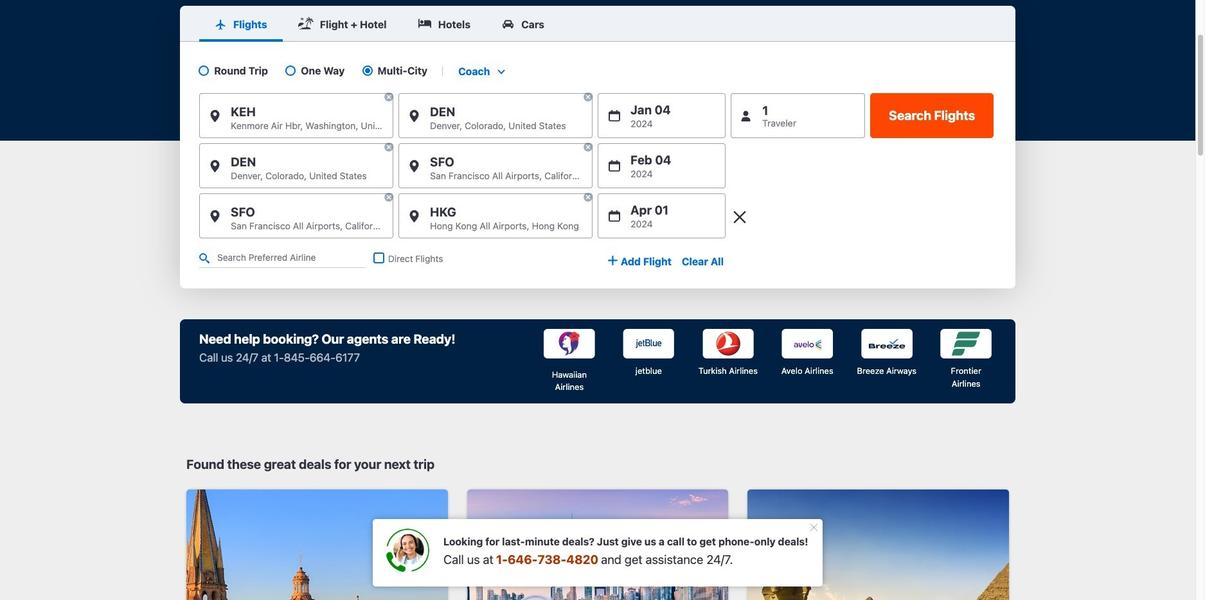 Task type: locate. For each thing, give the bounding box(es) containing it.
6 srt airline image from the left
[[941, 329, 992, 359]]

2 srt airline image from the left
[[623, 329, 675, 359]]

call us at1-646-738-4820 image
[[386, 529, 429, 573]]

None button
[[871, 93, 994, 138]]

3 srt airline image from the left
[[703, 329, 754, 359]]

srt airline image
[[544, 329, 595, 359], [623, 329, 675, 359], [703, 329, 754, 359], [782, 329, 834, 359], [861, 329, 913, 359], [941, 329, 992, 359]]

clear field image
[[583, 92, 593, 102], [384, 142, 394, 152], [583, 142, 593, 152], [384, 192, 394, 203], [583, 192, 593, 203]]

None field
[[453, 65, 509, 78]]

form
[[180, 6, 1016, 289]]

delete flight image
[[731, 208, 749, 226]]

clear field image
[[384, 92, 394, 102]]

search image
[[199, 253, 210, 264]]

Search Preferred Airline text field
[[199, 249, 366, 268]]

this image is for toronto city image
[[467, 490, 729, 601]]



Task type: describe. For each thing, give the bounding box(es) containing it.
add flight image
[[608, 256, 619, 266]]

5 srt airline image from the left
[[861, 329, 913, 359]]

this image is for cairo city image
[[748, 490, 1009, 601]]

1 srt airline image from the left
[[544, 329, 595, 359]]

this image is for guadalajara city image
[[186, 490, 448, 601]]

4 srt airline image from the left
[[782, 329, 834, 359]]

search widget tabs tab list
[[180, 6, 1016, 42]]



Task type: vqa. For each thing, say whether or not it's contained in the screenshot.
"This image is for Toronto City"
yes



